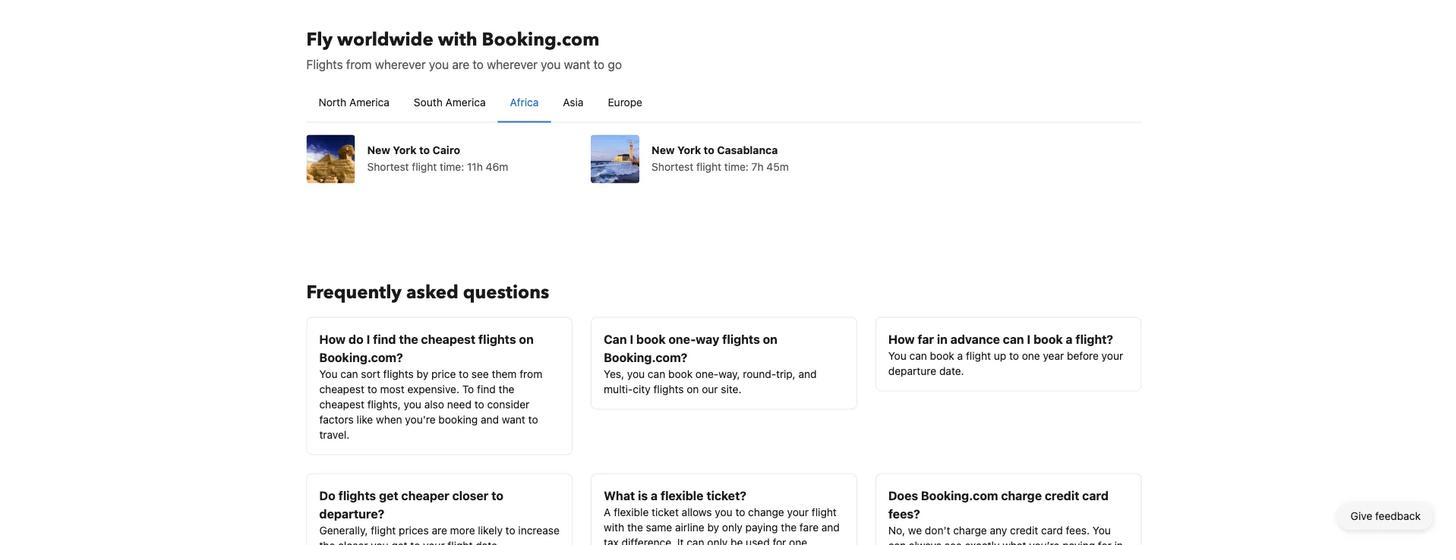 Task type: locate. For each thing, give the bounding box(es) containing it.
how inside how do i find the cheapest flights on booking.com? you can sort flights by price to see them from cheapest to most expensive. to find the cheapest flights, you also need to consider factors like when you're booking and want to travel.
[[319, 332, 346, 346]]

2 booking.com? from the left
[[604, 350, 688, 365]]

time: for 7h
[[725, 160, 749, 173]]

1 horizontal spatial booking.com
[[922, 489, 999, 503]]

new for new york to cairo shortest flight time: 11h 46m
[[367, 144, 390, 156]]

with up tax
[[604, 521, 625, 534]]

1 horizontal spatial i
[[630, 332, 634, 346]]

time: inside new york to cairo shortest flight time: 11h 46m
[[440, 160, 464, 173]]

north america
[[319, 96, 390, 108]]

can inside the does booking.com charge credit card fees? no, we don't charge any credit card fees. you can always see exactly what you're paying for i
[[889, 539, 907, 546]]

date.
[[940, 365, 965, 377], [476, 539, 501, 546]]

1 vertical spatial and
[[481, 413, 499, 426]]

1 wherever from the left
[[375, 57, 426, 71]]

2 horizontal spatial i
[[1028, 332, 1031, 346]]

increase
[[519, 524, 560, 537]]

card up you're
[[1042, 524, 1064, 537]]

booking.com? up city
[[604, 350, 688, 365]]

one-
[[669, 332, 696, 346], [696, 368, 719, 380]]

shortest inside new york to casablanca shortest flight time: 7h 45m
[[652, 160, 694, 173]]

for inside 'what is a flexible ticket? a flexible ticket allows you to change your flight with the same airline by only paying the fare and tax difference. it can only be used for o'
[[773, 536, 787, 546]]

2 horizontal spatial your
[[1102, 350, 1124, 362]]

1 horizontal spatial date.
[[940, 365, 965, 377]]

1 vertical spatial get
[[392, 539, 408, 546]]

see inside the does booking.com charge credit card fees? no, we don't charge any credit card fees. you can always see exactly what you're paying for i
[[945, 539, 962, 546]]

america right north
[[349, 96, 390, 108]]

1 horizontal spatial are
[[452, 57, 470, 71]]

charge
[[1002, 489, 1043, 503], [954, 524, 988, 537]]

departure
[[889, 365, 937, 377]]

new right new york to cairo image
[[367, 144, 390, 156]]

our
[[702, 383, 718, 395]]

book down the in
[[931, 350, 955, 362]]

1 horizontal spatial your
[[788, 506, 809, 519]]

flight left the 'prices'
[[371, 524, 396, 537]]

1 america from the left
[[349, 96, 390, 108]]

can down airline on the left bottom
[[687, 536, 705, 546]]

1 vertical spatial flexible
[[614, 506, 649, 519]]

how left far
[[889, 332, 915, 346]]

1 new from the left
[[367, 144, 390, 156]]

1 how from the left
[[319, 332, 346, 346]]

credit
[[1045, 489, 1080, 503], [1011, 524, 1039, 537]]

by up expensive.
[[417, 368, 429, 380]]

america right south
[[446, 96, 486, 108]]

find right to
[[477, 383, 496, 395]]

credit up 'fees.'
[[1045, 489, 1080, 503]]

no,
[[889, 524, 906, 537]]

how do i find the cheapest flights on booking.com? you can sort flights by price to see them from cheapest to most expensive. to find the cheapest flights, you also need to consider factors like when you're booking and want to travel.
[[319, 332, 543, 441]]

1 vertical spatial booking.com
[[922, 489, 999, 503]]

0 horizontal spatial wherever
[[375, 57, 426, 71]]

1 horizontal spatial with
[[604, 521, 625, 534]]

same
[[646, 521, 673, 534]]

1 horizontal spatial by
[[708, 521, 720, 534]]

0 vertical spatial closer
[[453, 489, 489, 503]]

wherever
[[375, 57, 426, 71], [487, 57, 538, 71]]

0 horizontal spatial new
[[367, 144, 390, 156]]

get down the 'prices'
[[392, 539, 408, 546]]

flight inside new york to cairo shortest flight time: 11h 46m
[[412, 160, 437, 173]]

in
[[938, 332, 948, 346]]

2 vertical spatial you
[[1093, 524, 1111, 537]]

like
[[357, 413, 373, 426]]

for right used
[[773, 536, 787, 546]]

0 vertical spatial see
[[472, 368, 489, 380]]

0 vertical spatial card
[[1083, 489, 1109, 503]]

way,
[[719, 368, 740, 380]]

card
[[1083, 489, 1109, 503], [1042, 524, 1064, 537]]

america for south america
[[446, 96, 486, 108]]

0 horizontal spatial how
[[319, 332, 346, 346]]

0 vertical spatial booking.com
[[482, 27, 600, 52]]

3 i from the left
[[1028, 332, 1031, 346]]

0 horizontal spatial paying
[[746, 521, 778, 534]]

paying inside 'what is a flexible ticket? a flexible ticket allows you to change your flight with the same airline by only paying the fare and tax difference. it can only be used for o'
[[746, 521, 778, 534]]

to up south america
[[473, 57, 484, 71]]

feedback
[[1376, 510, 1422, 523]]

on left 'our'
[[687, 383, 699, 395]]

1 i from the left
[[367, 332, 370, 346]]

1 booking.com? from the left
[[319, 350, 403, 365]]

and inside 'what is a flexible ticket? a flexible ticket allows you to change your flight with the same airline by only paying the fare and tax difference. it can only be used for o'
[[822, 521, 840, 534]]

1 horizontal spatial closer
[[453, 489, 489, 503]]

credit up what
[[1011, 524, 1039, 537]]

1 york from the left
[[393, 144, 417, 156]]

and right fare
[[822, 521, 840, 534]]

0 horizontal spatial from
[[346, 57, 372, 71]]

on down questions
[[519, 332, 534, 346]]

can inside how do i find the cheapest flights on booking.com? you can sort flights by price to see them from cheapest to most expensive. to find the cheapest flights, you also need to consider factors like when you're booking and want to travel.
[[341, 368, 358, 380]]

2 i from the left
[[630, 332, 634, 346]]

the down the generally,
[[319, 539, 335, 546]]

a right is
[[651, 489, 658, 503]]

to right likely
[[506, 524, 516, 537]]

you down departure? on the bottom left of the page
[[371, 539, 389, 546]]

new york to casablanca shortest flight time: 7h 45m
[[652, 144, 789, 173]]

new right new york to casablanca image
[[652, 144, 675, 156]]

booking.com up africa
[[482, 27, 600, 52]]

0 horizontal spatial closer
[[338, 539, 368, 546]]

0 horizontal spatial find
[[373, 332, 396, 346]]

1 vertical spatial see
[[945, 539, 962, 546]]

wherever down worldwide
[[375, 57, 426, 71]]

1 horizontal spatial credit
[[1045, 489, 1080, 503]]

0 horizontal spatial york
[[393, 144, 417, 156]]

what is a flexible ticket? a flexible ticket allows you to change your flight with the same airline by only paying the fare and tax difference. it can only be used for o
[[604, 489, 840, 546]]

2 how from the left
[[889, 332, 915, 346]]

new york to cairo image
[[307, 135, 355, 183]]

can down the no, on the bottom right of the page
[[889, 539, 907, 546]]

york left casablanca
[[678, 144, 701, 156]]

to down sort
[[368, 383, 377, 395]]

1 shortest from the left
[[367, 160, 409, 173]]

from right the flights
[[346, 57, 372, 71]]

you up city
[[627, 368, 645, 380]]

1 time: from the left
[[440, 160, 464, 173]]

are up south america
[[452, 57, 470, 71]]

i inside how do i find the cheapest flights on booking.com? you can sort flights by price to see them from cheapest to most expensive. to find the cheapest flights, you also need to consider factors like when you're booking and want to travel.
[[367, 332, 370, 346]]

1 vertical spatial credit
[[1011, 524, 1039, 537]]

the up difference.
[[628, 521, 643, 534]]

2 vertical spatial your
[[423, 539, 445, 546]]

0 vertical spatial date.
[[940, 365, 965, 377]]

when
[[376, 413, 402, 426]]

you up departure
[[889, 350, 907, 362]]

you inside how do i find the cheapest flights on booking.com? you can sort flights by price to see them from cheapest to most expensive. to find the cheapest flights, you also need to consider factors like when you're booking and want to travel.
[[319, 368, 338, 380]]

to down ticket?
[[736, 506, 746, 519]]

wherever up africa
[[487, 57, 538, 71]]

to up likely
[[492, 489, 504, 503]]

1 horizontal spatial how
[[889, 332, 915, 346]]

far
[[918, 332, 935, 346]]

0 horizontal spatial time:
[[440, 160, 464, 173]]

only
[[722, 521, 743, 534], [708, 536, 728, 546]]

i right do
[[367, 332, 370, 346]]

0 vertical spatial and
[[799, 368, 817, 380]]

fly
[[307, 27, 333, 52]]

asked
[[406, 280, 459, 305]]

be
[[731, 536, 743, 546]]

city
[[633, 383, 651, 395]]

shortest right new york to casablanca image
[[652, 160, 694, 173]]

europe button
[[596, 82, 655, 122]]

find
[[373, 332, 396, 346], [477, 383, 496, 395]]

consider
[[487, 398, 530, 411]]

1 vertical spatial your
[[788, 506, 809, 519]]

charge up exactly
[[954, 524, 988, 537]]

can left sort
[[341, 368, 358, 380]]

1 horizontal spatial wherever
[[487, 57, 538, 71]]

you
[[429, 57, 449, 71], [541, 57, 561, 71], [627, 368, 645, 380], [404, 398, 422, 411], [715, 506, 733, 519], [371, 539, 389, 546]]

flexible down is
[[614, 506, 649, 519]]

time: down casablanca
[[725, 160, 749, 173]]

1 horizontal spatial from
[[520, 368, 543, 380]]

1 vertical spatial by
[[708, 521, 720, 534]]

can
[[1003, 332, 1025, 346], [910, 350, 928, 362], [341, 368, 358, 380], [648, 368, 666, 380], [687, 536, 705, 546], [889, 539, 907, 546]]

want inside how do i find the cheapest flights on booking.com? you can sort flights by price to see them from cheapest to most expensive. to find the cheapest flights, you also need to consider factors like when you're booking and want to travel.
[[502, 413, 526, 426]]

0 vertical spatial credit
[[1045, 489, 1080, 503]]

0 vertical spatial cheapest
[[421, 332, 476, 346]]

flexible
[[661, 489, 704, 503], [614, 506, 649, 519]]

to down the 'prices'
[[411, 539, 420, 546]]

2 new from the left
[[652, 144, 675, 156]]

want
[[564, 57, 591, 71], [502, 413, 526, 426]]

0 horizontal spatial a
[[651, 489, 658, 503]]

1 horizontal spatial booking.com?
[[604, 350, 688, 365]]

0 horizontal spatial for
[[773, 536, 787, 546]]

flights up them
[[479, 332, 516, 346]]

one
[[1022, 350, 1041, 362]]

you down ticket?
[[715, 506, 733, 519]]

only left be
[[708, 536, 728, 546]]

give feedback
[[1351, 510, 1422, 523]]

2 america from the left
[[446, 96, 486, 108]]

1 horizontal spatial time:
[[725, 160, 749, 173]]

how
[[319, 332, 346, 346], [889, 332, 915, 346]]

0 horizontal spatial you
[[319, 368, 338, 380]]

are inside do flights get cheaper closer to departure? generally, flight prices are more likely to increase the closer you get to your flight date.
[[432, 524, 447, 537]]

0 vertical spatial paying
[[746, 521, 778, 534]]

for right you're
[[1099, 539, 1112, 546]]

see up to
[[472, 368, 489, 380]]

i up one at the bottom
[[1028, 332, 1031, 346]]

can inside can i book one-way flights on booking.com? yes, you can book one-way, round-trip, and multi-city flights on our site.
[[648, 368, 666, 380]]

york inside new york to casablanca shortest flight time: 7h 45m
[[678, 144, 701, 156]]

your inside how far in advance can i book a flight? you can book a flight up to one year before your departure date.
[[1102, 350, 1124, 362]]

0 horizontal spatial charge
[[954, 524, 988, 537]]

your
[[1102, 350, 1124, 362], [788, 506, 809, 519], [423, 539, 445, 546]]

want down the consider
[[502, 413, 526, 426]]

how inside how far in advance can i book a flight? you can book a flight up to one year before your departure date.
[[889, 332, 915, 346]]

to inside new york to casablanca shortest flight time: 7h 45m
[[704, 144, 715, 156]]

2 horizontal spatial you
[[1093, 524, 1111, 537]]

2 horizontal spatial on
[[763, 332, 778, 346]]

booking.com? inside how do i find the cheapest flights on booking.com? you can sort flights by price to see them from cheapest to most expensive. to find the cheapest flights, you also need to consider factors like when you're booking and want to travel.
[[319, 350, 403, 365]]

0 vertical spatial are
[[452, 57, 470, 71]]

flight inside new york to casablanca shortest flight time: 7h 45m
[[697, 160, 722, 173]]

are
[[452, 57, 470, 71], [432, 524, 447, 537]]

1 horizontal spatial york
[[678, 144, 701, 156]]

0 horizontal spatial america
[[349, 96, 390, 108]]

0 vertical spatial flexible
[[661, 489, 704, 503]]

with up south america
[[438, 27, 477, 52]]

paying down 'fees.'
[[1063, 539, 1096, 546]]

time: inside new york to casablanca shortest flight time: 7h 45m
[[725, 160, 749, 173]]

shortest
[[367, 160, 409, 173], [652, 160, 694, 173]]

1 horizontal spatial you
[[889, 350, 907, 362]]

questions
[[463, 280, 550, 305]]

1 vertical spatial with
[[604, 521, 625, 534]]

york inside new york to cairo shortest flight time: 11h 46m
[[393, 144, 417, 156]]

from right them
[[520, 368, 543, 380]]

0 vertical spatial with
[[438, 27, 477, 52]]

0 horizontal spatial flexible
[[614, 506, 649, 519]]

0 horizontal spatial date.
[[476, 539, 501, 546]]

you up you're at the left bottom of the page
[[404, 398, 422, 411]]

0 horizontal spatial your
[[423, 539, 445, 546]]

paying
[[746, 521, 778, 534], [1063, 539, 1096, 546]]

to inside new york to cairo shortest flight time: 11h 46m
[[419, 144, 430, 156]]

booking
[[439, 413, 478, 426]]

flight down more
[[448, 539, 473, 546]]

1 horizontal spatial want
[[564, 57, 591, 71]]

2 time: from the left
[[725, 160, 749, 173]]

0 horizontal spatial and
[[481, 413, 499, 426]]

1 vertical spatial are
[[432, 524, 447, 537]]

flight down "advance"
[[966, 350, 992, 362]]

closer down the generally,
[[338, 539, 368, 546]]

by down allows
[[708, 521, 720, 534]]

flight
[[412, 160, 437, 173], [697, 160, 722, 173], [966, 350, 992, 362], [812, 506, 837, 519], [371, 524, 396, 537], [448, 539, 473, 546]]

does booking.com charge credit card fees? no, we don't charge any credit card fees. you can always see exactly what you're paying for i
[[889, 489, 1124, 546]]

can i book one-way flights on booking.com? yes, you can book one-way, round-trip, and multi-city flights on our site.
[[604, 332, 817, 395]]

charge up any
[[1002, 489, 1043, 503]]

0 horizontal spatial shortest
[[367, 160, 409, 173]]

your up fare
[[788, 506, 809, 519]]

for
[[773, 536, 787, 546], [1099, 539, 1112, 546]]

you inside how do i find the cheapest flights on booking.com? you can sort flights by price to see them from cheapest to most expensive. to find the cheapest flights, you also need to consider factors like when you're booking and want to travel.
[[404, 398, 422, 411]]

1 vertical spatial a
[[958, 350, 964, 362]]

1 vertical spatial from
[[520, 368, 543, 380]]

0 horizontal spatial are
[[432, 524, 447, 537]]

you inside how far in advance can i book a flight? you can book a flight up to one year before your departure date.
[[889, 350, 907, 362]]

you
[[889, 350, 907, 362], [319, 368, 338, 380], [1093, 524, 1111, 537]]

cheapest
[[421, 332, 476, 346], [319, 383, 365, 395], [319, 398, 365, 411]]

see down don't on the bottom right of page
[[945, 539, 962, 546]]

site.
[[721, 383, 742, 395]]

1 vertical spatial one-
[[696, 368, 719, 380]]

1 vertical spatial date.
[[476, 539, 501, 546]]

11h
[[467, 160, 483, 173]]

to left casablanca
[[704, 144, 715, 156]]

1 horizontal spatial new
[[652, 144, 675, 156]]

i right can at bottom
[[630, 332, 634, 346]]

fees?
[[889, 507, 921, 521]]

is
[[638, 489, 648, 503]]

to left go
[[594, 57, 605, 71]]

can up city
[[648, 368, 666, 380]]

you left sort
[[319, 368, 338, 380]]

can
[[604, 332, 627, 346]]

booking.com? inside can i book one-way flights on booking.com? yes, you can book one-way, round-trip, and multi-city flights on our site.
[[604, 350, 688, 365]]

want inside fly worldwide with booking.com flights from wherever you are to wherever you want to go
[[564, 57, 591, 71]]

new for new york to casablanca shortest flight time: 7h 45m
[[652, 144, 675, 156]]

you right 'fees.'
[[1093, 524, 1111, 537]]

the
[[399, 332, 418, 346], [499, 383, 515, 395], [628, 521, 643, 534], [781, 521, 797, 534], [319, 539, 335, 546]]

flights up departure? on the bottom left of the page
[[339, 489, 376, 503]]

1 vertical spatial paying
[[1063, 539, 1096, 546]]

a up before
[[1066, 332, 1073, 346]]

2 horizontal spatial a
[[1066, 332, 1073, 346]]

2 vertical spatial and
[[822, 521, 840, 534]]

0 vertical spatial want
[[564, 57, 591, 71]]

york left the cairo
[[393, 144, 417, 156]]

your down the 'prices'
[[423, 539, 445, 546]]

get left cheaper
[[379, 489, 399, 503]]

flexible up allows
[[661, 489, 704, 503]]

1 horizontal spatial charge
[[1002, 489, 1043, 503]]

0 horizontal spatial want
[[502, 413, 526, 426]]

date. down likely
[[476, 539, 501, 546]]

2 york from the left
[[678, 144, 701, 156]]

see
[[472, 368, 489, 380], [945, 539, 962, 546]]

booking.com?
[[319, 350, 403, 365], [604, 350, 688, 365]]

the down the frequently asked questions
[[399, 332, 418, 346]]

and
[[799, 368, 817, 380], [481, 413, 499, 426], [822, 521, 840, 534]]

your inside 'what is a flexible ticket? a flexible ticket allows you to change your flight with the same airline by only paying the fare and tax difference. it can only be used for o'
[[788, 506, 809, 519]]

i inside how far in advance can i book a flight? you can book a flight up to one year before your departure date.
[[1028, 332, 1031, 346]]

shortest inside new york to cairo shortest flight time: 11h 46m
[[367, 160, 409, 173]]

tab list
[[307, 82, 1142, 123]]

flights
[[479, 332, 516, 346], [723, 332, 760, 346], [383, 368, 414, 380], [654, 383, 684, 395], [339, 489, 376, 503]]

0 horizontal spatial i
[[367, 332, 370, 346]]

paying inside the does booking.com charge credit card fees? no, we don't charge any credit card fees. you can always see exactly what you're paying for i
[[1063, 539, 1096, 546]]

0 horizontal spatial see
[[472, 368, 489, 380]]

new inside new york to cairo shortest flight time: 11h 46m
[[367, 144, 390, 156]]

0 horizontal spatial on
[[519, 332, 534, 346]]

1 horizontal spatial find
[[477, 383, 496, 395]]

find right do
[[373, 332, 396, 346]]

1 horizontal spatial america
[[446, 96, 486, 108]]

card up 'fees.'
[[1083, 489, 1109, 503]]

want left go
[[564, 57, 591, 71]]

asia
[[563, 96, 584, 108]]

new inside new york to casablanca shortest flight time: 7h 45m
[[652, 144, 675, 156]]

i
[[367, 332, 370, 346], [630, 332, 634, 346], [1028, 332, 1031, 346]]

york
[[393, 144, 417, 156], [678, 144, 701, 156]]

for inside the does booking.com charge credit card fees? no, we don't charge any credit card fees. you can always see exactly what you're paying for i
[[1099, 539, 1112, 546]]

you inside the does booking.com charge credit card fees? no, we don't charge any credit card fees. you can always see exactly what you're paying for i
[[1093, 524, 1111, 537]]

always
[[909, 539, 942, 546]]

0 horizontal spatial with
[[438, 27, 477, 52]]

flight up fare
[[812, 506, 837, 519]]

and right trip,
[[799, 368, 817, 380]]

what
[[1003, 539, 1027, 546]]

new
[[367, 144, 390, 156], [652, 144, 675, 156]]

2 shortest from the left
[[652, 160, 694, 173]]

tax
[[604, 536, 619, 546]]

0 horizontal spatial by
[[417, 368, 429, 380]]

flight?
[[1076, 332, 1114, 346]]

you're
[[405, 413, 436, 426]]

and down the consider
[[481, 413, 499, 426]]

flight down casablanca
[[697, 160, 722, 173]]

0 vertical spatial your
[[1102, 350, 1124, 362]]

on up the round-
[[763, 332, 778, 346]]

booking.com? down do
[[319, 350, 403, 365]]

closer up more
[[453, 489, 489, 503]]

your down flight?
[[1102, 350, 1124, 362]]

1 horizontal spatial shortest
[[652, 160, 694, 173]]

1 vertical spatial you
[[319, 368, 338, 380]]

yes,
[[604, 368, 625, 380]]

a inside 'what is a flexible ticket? a flexible ticket allows you to change your flight with the same airline by only paying the fare and tax difference. it can only be used for o'
[[651, 489, 658, 503]]

2 vertical spatial a
[[651, 489, 658, 503]]



Task type: describe. For each thing, give the bounding box(es) containing it.
you're
[[1030, 539, 1060, 546]]

do flights get cheaper closer to departure? generally, flight prices are more likely to increase the closer you get to your flight date.
[[319, 489, 560, 546]]

flight inside how far in advance can i book a flight? you can book a flight up to one year before your departure date.
[[966, 350, 992, 362]]

any
[[990, 524, 1008, 537]]

give feedback button
[[1339, 503, 1434, 530]]

0 horizontal spatial credit
[[1011, 524, 1039, 537]]

to right need
[[475, 398, 485, 411]]

frequently
[[307, 280, 402, 305]]

york for casablanca
[[678, 144, 701, 156]]

flights right way
[[723, 332, 760, 346]]

from inside fly worldwide with booking.com flights from wherever you are to wherever you want to go
[[346, 57, 372, 71]]

1 vertical spatial closer
[[338, 539, 368, 546]]

africa
[[510, 96, 539, 108]]

book left way,
[[669, 368, 693, 380]]

1 vertical spatial find
[[477, 383, 496, 395]]

does
[[889, 489, 919, 503]]

sort
[[361, 368, 381, 380]]

and inside can i book one-way flights on booking.com? yes, you can book one-way, round-trip, and multi-city flights on our site.
[[799, 368, 817, 380]]

you inside can i book one-way flights on booking.com? yes, you can book one-way, round-trip, and multi-city flights on our site.
[[627, 368, 645, 380]]

0 vertical spatial find
[[373, 332, 396, 346]]

what
[[604, 489, 635, 503]]

trip,
[[777, 368, 796, 380]]

york for cairo
[[393, 144, 417, 156]]

multi-
[[604, 383, 633, 395]]

you up asia button
[[541, 57, 561, 71]]

south
[[414, 96, 443, 108]]

north america button
[[307, 82, 402, 122]]

to inside how far in advance can i book a flight? you can book a flight up to one year before your departure date.
[[1010, 350, 1020, 362]]

how for how far in advance can i book a flight?
[[889, 332, 915, 346]]

shortest for new york to cairo shortest flight time: 11h 46m
[[367, 160, 409, 173]]

frequently asked questions
[[307, 280, 550, 305]]

cheaper
[[402, 489, 450, 503]]

likely
[[478, 524, 503, 537]]

0 vertical spatial get
[[379, 489, 399, 503]]

airline
[[675, 521, 705, 534]]

are inside fly worldwide with booking.com flights from wherever you are to wherever you want to go
[[452, 57, 470, 71]]

1 horizontal spatial flexible
[[661, 489, 704, 503]]

difference.
[[622, 536, 675, 546]]

south america button
[[402, 82, 498, 122]]

i inside can i book one-way flights on booking.com? yes, you can book one-way, round-trip, and multi-city flights on our site.
[[630, 332, 634, 346]]

allows
[[682, 506, 712, 519]]

you inside do flights get cheaper closer to departure? generally, flight prices are more likely to increase the closer you get to your flight date.
[[371, 539, 389, 546]]

you inside 'what is a flexible ticket? a flexible ticket allows you to change your flight with the same airline by only paying the fare and tax difference. it can only be used for o'
[[715, 506, 733, 519]]

it
[[678, 536, 684, 546]]

a
[[604, 506, 611, 519]]

to up to
[[459, 368, 469, 380]]

price
[[432, 368, 456, 380]]

1 horizontal spatial card
[[1083, 489, 1109, 503]]

and inside how do i find the cheapest flights on booking.com? you can sort flights by price to see them from cheapest to most expensive. to find the cheapest flights, you also need to consider factors like when you're booking and want to travel.
[[481, 413, 499, 426]]

expensive.
[[408, 383, 460, 395]]

flights inside do flights get cheaper closer to departure? generally, flight prices are more likely to increase the closer you get to your flight date.
[[339, 489, 376, 503]]

to down the consider
[[529, 413, 538, 426]]

booking.com inside the does booking.com charge credit card fees? no, we don't charge any credit card fees. you can always see exactly what you're paying for i
[[922, 489, 999, 503]]

see inside how do i find the cheapest flights on booking.com? you can sort flights by price to see them from cheapest to most expensive. to find the cheapest flights, you also need to consider factors like when you're booking and want to travel.
[[472, 368, 489, 380]]

how for how do i find the cheapest flights on booking.com?
[[319, 332, 346, 346]]

can inside 'what is a flexible ticket? a flexible ticket allows you to change your flight with the same airline by only paying the fare and tax difference. it can only be used for o'
[[687, 536, 705, 546]]

change
[[749, 506, 785, 519]]

new york to cairo shortest flight time: 11h 46m
[[367, 144, 508, 173]]

north
[[319, 96, 347, 108]]

flights right city
[[654, 383, 684, 395]]

advance
[[951, 332, 1001, 346]]

1 vertical spatial card
[[1042, 524, 1064, 537]]

with inside fly worldwide with booking.com flights from wherever you are to wherever you want to go
[[438, 27, 477, 52]]

1 vertical spatial only
[[708, 536, 728, 546]]

can up up
[[1003, 332, 1025, 346]]

prices
[[399, 524, 429, 537]]

don't
[[925, 524, 951, 537]]

america for north america
[[349, 96, 390, 108]]

them
[[492, 368, 517, 380]]

to
[[463, 383, 474, 395]]

casablanca
[[717, 144, 778, 156]]

you for how do i find the cheapest flights on booking.com?
[[319, 368, 338, 380]]

1 vertical spatial cheapest
[[319, 383, 365, 395]]

by inside 'what is a flexible ticket? a flexible ticket allows you to change your flight with the same airline by only paying the fare and tax difference. it can only be used for o'
[[708, 521, 720, 534]]

before
[[1068, 350, 1099, 362]]

ticket?
[[707, 489, 747, 503]]

0 vertical spatial a
[[1066, 332, 1073, 346]]

do
[[349, 332, 364, 346]]

flight inside 'what is a flexible ticket? a flexible ticket allows you to change your flight with the same airline by only paying the fare and tax difference. it can only be used for o'
[[812, 506, 837, 519]]

0 vertical spatial only
[[722, 521, 743, 534]]

you for how far in advance can i book a flight?
[[889, 350, 907, 362]]

europe
[[608, 96, 643, 108]]

book up year
[[1034, 332, 1063, 346]]

0 vertical spatial charge
[[1002, 489, 1043, 503]]

africa button
[[498, 82, 551, 122]]

to inside 'what is a flexible ticket? a flexible ticket allows you to change your flight with the same airline by only paying the fare and tax difference. it can only be used for o'
[[736, 506, 746, 519]]

departure?
[[319, 507, 385, 521]]

date. inside do flights get cheaper closer to departure? generally, flight prices are more likely to increase the closer you get to your flight date.
[[476, 539, 501, 546]]

fees.
[[1066, 524, 1090, 537]]

1 horizontal spatial on
[[687, 383, 699, 395]]

go
[[608, 57, 622, 71]]

book right can at bottom
[[637, 332, 666, 346]]

we
[[909, 524, 922, 537]]

give
[[1351, 510, 1373, 523]]

7h
[[752, 160, 764, 173]]

from inside how do i find the cheapest flights on booking.com? you can sort flights by price to see them from cheapest to most expensive. to find the cheapest flights, you also need to consider factors like when you're booking and want to travel.
[[520, 368, 543, 380]]

46m
[[486, 160, 508, 173]]

the up the consider
[[499, 383, 515, 395]]

do
[[319, 489, 336, 503]]

45m
[[767, 160, 789, 173]]

need
[[447, 398, 472, 411]]

you up south
[[429, 57, 449, 71]]

factors
[[319, 413, 354, 426]]

can up departure
[[910, 350, 928, 362]]

most
[[380, 383, 405, 395]]

cairo
[[433, 144, 461, 156]]

2 vertical spatial cheapest
[[319, 398, 365, 411]]

year
[[1044, 350, 1065, 362]]

fly worldwide with booking.com flights from wherever you are to wherever you want to go
[[307, 27, 622, 71]]

worldwide
[[337, 27, 434, 52]]

new york to casablanca image
[[591, 135, 640, 183]]

fare
[[800, 521, 819, 534]]

2 wherever from the left
[[487, 57, 538, 71]]

round-
[[743, 368, 777, 380]]

travel.
[[319, 429, 350, 441]]

time: for 11h
[[440, 160, 464, 173]]

flights,
[[368, 398, 401, 411]]

used
[[746, 536, 770, 546]]

booking.com inside fly worldwide with booking.com flights from wherever you are to wherever you want to go
[[482, 27, 600, 52]]

the inside do flights get cheaper closer to departure? generally, flight prices are more likely to increase the closer you get to your flight date.
[[319, 539, 335, 546]]

with inside 'what is a flexible ticket? a flexible ticket allows you to change your flight with the same airline by only paying the fare and tax difference. it can only be used for o'
[[604, 521, 625, 534]]

tab list containing north america
[[307, 82, 1142, 123]]

shortest for new york to casablanca shortest flight time: 7h 45m
[[652, 160, 694, 173]]

way
[[696, 332, 720, 346]]

by inside how do i find the cheapest flights on booking.com? you can sort flights by price to see them from cheapest to most expensive. to find the cheapest flights, you also need to consider factors like when you're booking and want to travel.
[[417, 368, 429, 380]]

0 vertical spatial one-
[[669, 332, 696, 346]]

date. inside how far in advance can i book a flight? you can book a flight up to one year before your departure date.
[[940, 365, 965, 377]]

flights
[[307, 57, 343, 71]]

south america
[[414, 96, 486, 108]]

your inside do flights get cheaper closer to departure? generally, flight prices are more likely to increase the closer you get to your flight date.
[[423, 539, 445, 546]]

more
[[450, 524, 475, 537]]

the left fare
[[781, 521, 797, 534]]

how far in advance can i book a flight? you can book a flight up to one year before your departure date.
[[889, 332, 1124, 377]]

ticket
[[652, 506, 679, 519]]

flights up most
[[383, 368, 414, 380]]

also
[[425, 398, 444, 411]]

on inside how do i find the cheapest flights on booking.com? you can sort flights by price to see them from cheapest to most expensive. to find the cheapest flights, you also need to consider factors like when you're booking and want to travel.
[[519, 332, 534, 346]]



Task type: vqa. For each thing, say whether or not it's contained in the screenshot.
and to the middle
yes



